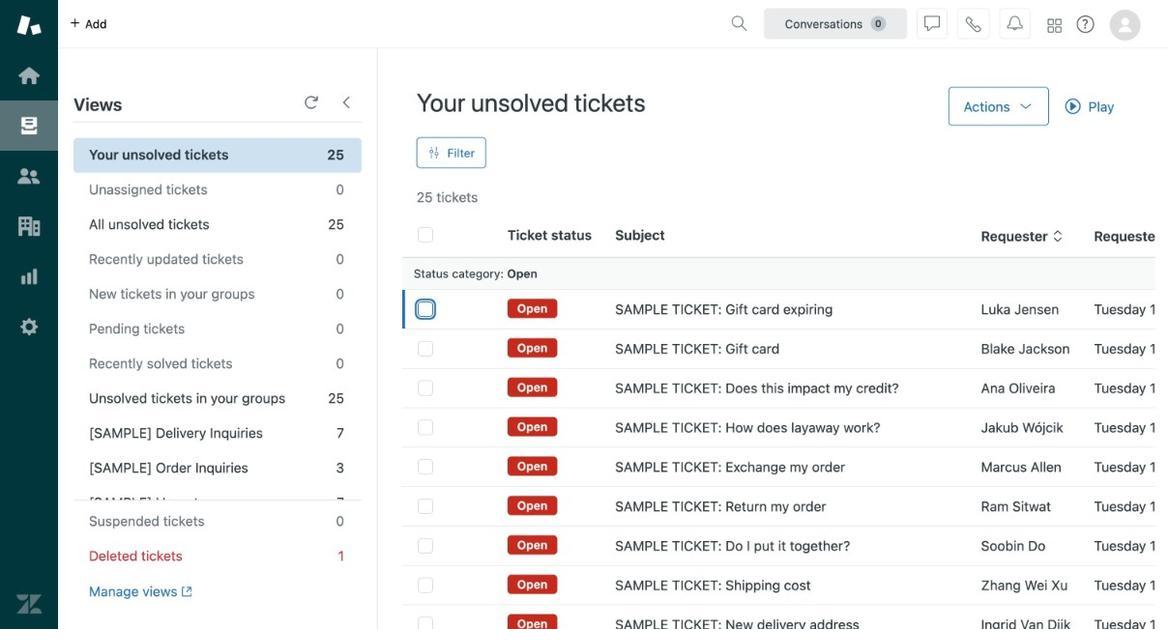 Task type: vqa. For each thing, say whether or not it's contained in the screenshot.
the Search customers Field
no



Task type: describe. For each thing, give the bounding box(es) containing it.
9 row from the top
[[402, 605, 1170, 630]]

4 row from the top
[[402, 408, 1170, 447]]

reporting image
[[16, 264, 42, 289]]

7 row from the top
[[402, 526, 1170, 566]]

get started image
[[16, 63, 42, 88]]

customers image
[[16, 163, 42, 189]]

hide panel views image
[[339, 95, 354, 110]]

button displays agent's chat status as invisible. image
[[925, 16, 940, 31]]

3 row from the top
[[402, 369, 1170, 408]]

refresh views pane image
[[304, 95, 319, 110]]

6 row from the top
[[402, 487, 1170, 526]]

2 row from the top
[[402, 329, 1170, 369]]

zendesk support image
[[16, 13, 42, 38]]



Task type: locate. For each thing, give the bounding box(es) containing it.
5 row from the top
[[402, 447, 1170, 487]]

admin image
[[16, 314, 42, 340]]

notifications image
[[1008, 16, 1023, 31]]

opens in a new tab image
[[178, 587, 192, 598]]

get help image
[[1077, 15, 1095, 33]]

8 row from the top
[[402, 566, 1170, 605]]

views image
[[16, 113, 42, 138]]

organizations image
[[16, 214, 42, 239]]

zendesk image
[[16, 592, 42, 617]]

1 row from the top
[[402, 290, 1170, 329]]

main element
[[0, 0, 58, 630]]

row
[[402, 290, 1170, 329], [402, 329, 1170, 369], [402, 369, 1170, 408], [402, 408, 1170, 447], [402, 447, 1170, 487], [402, 487, 1170, 526], [402, 526, 1170, 566], [402, 566, 1170, 605], [402, 605, 1170, 630]]

zendesk products image
[[1048, 19, 1062, 32]]



